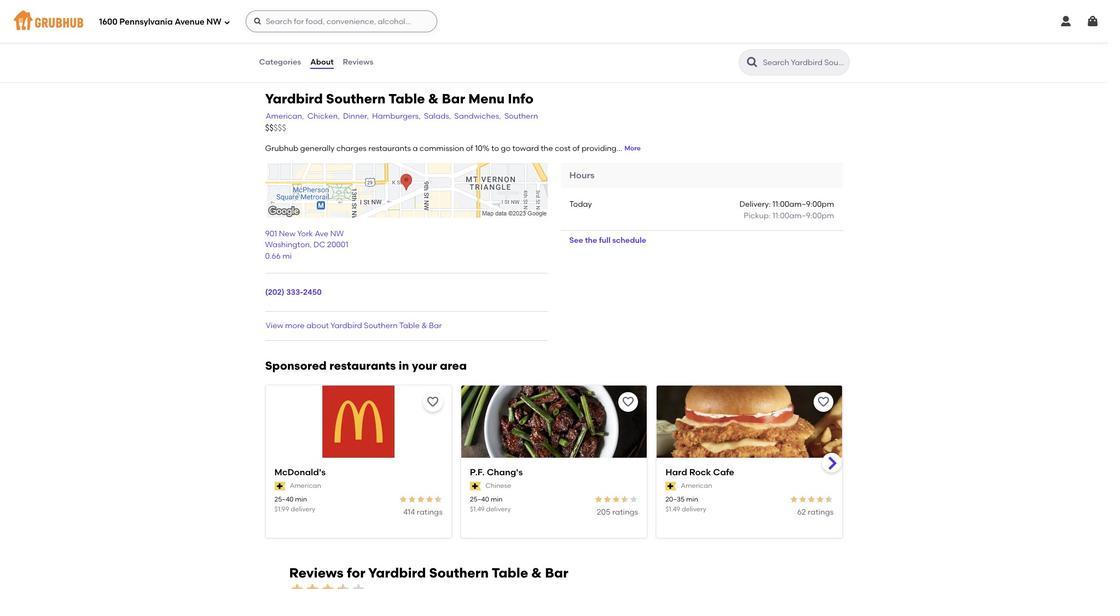 Task type: describe. For each thing, give the bounding box(es) containing it.
pennsylvania
[[120, 17, 173, 27]]

333-
[[286, 288, 303, 297]]

salads,
[[424, 111, 451, 121]]

chicken,
[[308, 111, 340, 121]]

hard rock cafe
[[666, 468, 735, 478]]

american for mcdonald's
[[290, 482, 321, 490]]

more button
[[625, 144, 641, 154]]

hard rock cafe logo image
[[657, 386, 843, 478]]

grubhub
[[265, 144, 299, 153]]

providing
[[582, 144, 617, 153]]

20–35
[[666, 496, 685, 504]]

mi
[[283, 252, 292, 261]]

2450
[[303, 288, 322, 297]]

reviews for reviews
[[343, 57, 374, 67]]

see the full schedule
[[570, 236, 647, 245]]

american, chicken, dinner, hamburgers, salads, sandwiches, southern
[[266, 111, 538, 121]]

pickup:
[[744, 211, 771, 221]]

10%
[[475, 144, 490, 153]]

dc
[[314, 241, 326, 250]]

1 vertical spatial bar
[[429, 321, 442, 331]]

view
[[266, 321, 283, 331]]

categories button
[[259, 43, 302, 82]]

american, button
[[265, 110, 305, 123]]

about
[[307, 321, 329, 331]]

see
[[570, 236, 584, 245]]

$1.99
[[275, 506, 289, 513]]

hard rock cafe link
[[666, 467, 834, 480]]

hamburgers, button
[[372, 110, 422, 123]]

sponsored restaurants in your area
[[265, 359, 467, 373]]

(202)
[[265, 288, 285, 297]]

more
[[285, 321, 305, 331]]

901 new york ave nw washington , dc 20001 0.66 mi
[[265, 230, 349, 261]]

nw inside 901 new york ave nw washington , dc 20001 0.66 mi
[[330, 230, 344, 239]]

205
[[597, 508, 611, 517]]

0 vertical spatial the
[[541, 144, 553, 153]]

0 vertical spatial table
[[389, 91, 425, 107]]

1600 pennsylvania avenue nw
[[99, 17, 222, 27]]

washington
[[265, 241, 310, 250]]

62
[[798, 508, 806, 517]]

toward
[[513, 144, 539, 153]]

cost
[[555, 144, 571, 153]]

the inside button
[[585, 236, 598, 245]]

,
[[310, 241, 312, 250]]

mcdonald's logo image
[[323, 386, 395, 458]]

$$
[[265, 123, 274, 133]]

view more about yardbird southern table & bar
[[266, 321, 442, 331]]

avenue
[[175, 17, 205, 27]]

charges
[[337, 144, 367, 153]]

414 ratings
[[404, 508, 443, 517]]

$1.49 for p.f. chang's
[[470, 506, 485, 513]]

2 vertical spatial table
[[492, 566, 529, 581]]

dinner, button
[[343, 110, 370, 123]]

save this restaurant image for p.f.
[[622, 396, 635, 409]]

mcdonald's link
[[275, 467, 443, 480]]

min for p.f. chang's
[[491, 496, 503, 504]]

pickup: 11:00am–9:00pm
[[744, 211, 835, 221]]

2 vertical spatial yardbird
[[369, 566, 426, 581]]

901
[[265, 230, 277, 239]]

american for hard rock cafe
[[681, 482, 713, 490]]

american,
[[266, 111, 304, 121]]

hard
[[666, 468, 688, 478]]

...
[[617, 144, 623, 153]]

0.66
[[265, 252, 281, 261]]

chinese
[[486, 482, 512, 490]]

62 ratings
[[798, 508, 834, 517]]

york
[[297, 230, 313, 239]]

1 vertical spatial yardbird
[[331, 321, 362, 331]]

search icon image
[[746, 56, 759, 69]]

your
[[412, 359, 437, 373]]

main navigation navigation
[[0, 0, 1109, 43]]

Search for food, convenience, alcohol... search field
[[246, 10, 437, 32]]

save this restaurant image for hard
[[818, 396, 831, 409]]

southern button
[[504, 110, 539, 123]]

rock
[[690, 468, 711, 478]]

subscription pass image for hard
[[666, 482, 677, 491]]

nw inside 'main navigation' "navigation"
[[207, 17, 222, 27]]

25–40 min $1.49 delivery
[[470, 496, 511, 513]]

Search Yardbird Southern Table & Bar search field
[[762, 57, 846, 68]]

delivery for p.f. chang's
[[487, 506, 511, 513]]

subscription pass image
[[275, 482, 286, 491]]

mcdonald's
[[275, 468, 326, 478]]



Task type: vqa. For each thing, say whether or not it's contained in the screenshot.
2%
no



Task type: locate. For each thing, give the bounding box(es) containing it.
hamburgers,
[[372, 111, 421, 121]]

2 vertical spatial bar
[[545, 566, 569, 581]]

delivery inside the 25–40 min $1.49 delivery
[[487, 506, 511, 513]]

1 horizontal spatial min
[[491, 496, 503, 504]]

414
[[404, 508, 415, 517]]

min right 20–35
[[687, 496, 699, 504]]

1 vertical spatial table
[[400, 321, 420, 331]]

3 save this restaurant button from the left
[[814, 393, 834, 413]]

0 horizontal spatial 25–40
[[275, 496, 294, 504]]

$1.49 down p.f.
[[470, 506, 485, 513]]

1 vertical spatial nw
[[330, 230, 344, 239]]

2 ratings from the left
[[613, 508, 639, 517]]

yardbird
[[265, 91, 323, 107], [331, 321, 362, 331], [369, 566, 426, 581]]

1 horizontal spatial 25–40
[[470, 496, 489, 504]]

1600
[[99, 17, 118, 27]]

subscription pass image for p.f.
[[470, 482, 481, 491]]

$$$$$
[[265, 123, 286, 133]]

1 $1.49 from the left
[[470, 506, 485, 513]]

1 horizontal spatial $1.49
[[666, 506, 681, 513]]

2 vertical spatial &
[[532, 566, 542, 581]]

the
[[541, 144, 553, 153], [585, 236, 598, 245]]

0 vertical spatial reviews
[[343, 57, 374, 67]]

0 horizontal spatial nw
[[207, 17, 222, 27]]

categories
[[259, 57, 301, 67]]

area
[[440, 359, 467, 373]]

ratings right 205
[[613, 508, 639, 517]]

save this restaurant image
[[426, 396, 440, 409], [622, 396, 635, 409], [818, 396, 831, 409]]

1 save this restaurant button from the left
[[423, 393, 443, 413]]

11:00am–9:00pm for delivery: 11:00am–9:00pm
[[773, 200, 835, 209]]

sandwiches,
[[455, 111, 501, 121]]

delivery: 11:00am–9:00pm
[[740, 200, 835, 209]]

0 horizontal spatial save this restaurant image
[[426, 396, 440, 409]]

subscription pass image down p.f.
[[470, 482, 481, 491]]

3 delivery from the left
[[682, 506, 707, 513]]

reviews for yardbird southern table & bar
[[289, 566, 569, 581]]

min down chinese
[[491, 496, 503, 504]]

1 save this restaurant image from the left
[[426, 396, 440, 409]]

25–40
[[275, 496, 294, 504], [470, 496, 489, 504]]

min
[[295, 496, 307, 504], [491, 496, 503, 504], [687, 496, 699, 504]]

0 vertical spatial bar
[[442, 91, 466, 107]]

star icon image
[[399, 496, 408, 504], [408, 496, 417, 504], [417, 496, 425, 504], [425, 496, 434, 504], [434, 496, 443, 504], [434, 496, 443, 504], [595, 496, 603, 504], [603, 496, 612, 504], [612, 496, 621, 504], [621, 496, 630, 504], [621, 496, 630, 504], [630, 496, 639, 504], [790, 496, 799, 504], [799, 496, 808, 504], [808, 496, 817, 504], [817, 496, 825, 504], [825, 496, 834, 504], [825, 496, 834, 504], [289, 583, 305, 590], [305, 583, 320, 590], [320, 583, 335, 590], [335, 583, 351, 590], [335, 583, 351, 590], [351, 583, 366, 590]]

2 11:00am–9:00pm from the top
[[773, 211, 835, 221]]

subscription pass image up 20–35
[[666, 482, 677, 491]]

dinner,
[[343, 111, 369, 121]]

$1.49 inside 20–35 min $1.49 delivery
[[666, 506, 681, 513]]

0 vertical spatial &
[[429, 91, 439, 107]]

1 11:00am–9:00pm from the top
[[773, 200, 835, 209]]

0 horizontal spatial subscription pass image
[[470, 482, 481, 491]]

$1.49 down 20–35
[[666, 506, 681, 513]]

2 save this restaurant image from the left
[[622, 396, 635, 409]]

20–35 min $1.49 delivery
[[666, 496, 707, 513]]

11:00am–9:00pm down delivery: 11:00am–9:00pm
[[773, 211, 835, 221]]

full
[[599, 236, 611, 245]]

25–40 for p.f. chang's
[[470, 496, 489, 504]]

p.f.
[[470, 468, 485, 478]]

0 vertical spatial restaurants
[[369, 144, 411, 153]]

25–40 up the $1.99
[[275, 496, 294, 504]]

25–40 inside 25–40 min $1.99 delivery
[[275, 496, 294, 504]]

ratings for p.f.
[[613, 508, 639, 517]]

grubhub generally charges restaurants a commission of 10% to go toward the cost of providing ... more
[[265, 144, 641, 153]]

the left the full
[[585, 236, 598, 245]]

2 horizontal spatial delivery
[[682, 506, 707, 513]]

min inside 20–35 min $1.49 delivery
[[687, 496, 699, 504]]

delivery down 20–35
[[682, 506, 707, 513]]

delivery down chinese
[[487, 506, 511, 513]]

205 ratings
[[597, 508, 639, 517]]

3 min from the left
[[687, 496, 699, 504]]

2 delivery from the left
[[487, 506, 511, 513]]

1 subscription pass image from the left
[[470, 482, 481, 491]]

a
[[413, 144, 418, 153]]

25–40 down chinese
[[470, 496, 489, 504]]

reviews right about
[[343, 57, 374, 67]]

11:00am–9:00pm up the pickup: 11:00am–9:00pm
[[773, 200, 835, 209]]

delivery for hard rock cafe
[[682, 506, 707, 513]]

$1.49 for hard rock cafe
[[666, 506, 681, 513]]

nw right avenue
[[207, 17, 222, 27]]

1 horizontal spatial of
[[573, 144, 580, 153]]

bar
[[442, 91, 466, 107], [429, 321, 442, 331], [545, 566, 569, 581]]

11:00am–9:00pm for pickup: 11:00am–9:00pm
[[773, 211, 835, 221]]

menu
[[469, 91, 505, 107]]

0 horizontal spatial the
[[541, 144, 553, 153]]

&
[[429, 91, 439, 107], [422, 321, 427, 331], [532, 566, 542, 581]]

min for hard rock cafe
[[687, 496, 699, 504]]

delivery inside 25–40 min $1.99 delivery
[[291, 506, 316, 513]]

1 horizontal spatial save this restaurant image
[[622, 396, 635, 409]]

of
[[466, 144, 474, 153], [573, 144, 580, 153]]

cafe
[[714, 468, 735, 478]]

sandwiches, button
[[454, 110, 502, 123]]

generally
[[300, 144, 335, 153]]

american down 'mcdonald's' at the bottom left
[[290, 482, 321, 490]]

0 vertical spatial yardbird
[[265, 91, 323, 107]]

1 horizontal spatial american
[[681, 482, 713, 490]]

1 vertical spatial &
[[422, 321, 427, 331]]

p.f. chang's link
[[470, 467, 639, 480]]

delivery right the $1.99
[[291, 506, 316, 513]]

0 horizontal spatial $1.49
[[470, 506, 485, 513]]

0 vertical spatial 11:00am–9:00pm
[[773, 200, 835, 209]]

2 of from the left
[[573, 144, 580, 153]]

min for mcdonald's
[[295, 496, 307, 504]]

11:00am–9:00pm
[[773, 200, 835, 209], [773, 211, 835, 221]]

min inside 25–40 min $1.99 delivery
[[295, 496, 307, 504]]

min down 'mcdonald's' at the bottom left
[[295, 496, 307, 504]]

yardbird right the for
[[369, 566, 426, 581]]

min inside the 25–40 min $1.49 delivery
[[491, 496, 503, 504]]

20001
[[327, 241, 349, 250]]

info
[[508, 91, 534, 107]]

chicken, button
[[307, 110, 341, 123]]

2 horizontal spatial save this restaurant image
[[818, 396, 831, 409]]

2 min from the left
[[491, 496, 503, 504]]

1 vertical spatial the
[[585, 236, 598, 245]]

$1.49 inside the 25–40 min $1.49 delivery
[[470, 506, 485, 513]]

reviews for reviews for yardbird southern table & bar
[[289, 566, 344, 581]]

25–40 inside the 25–40 min $1.49 delivery
[[470, 496, 489, 504]]

yardbird southern table & bar menu info
[[265, 91, 534, 107]]

(202) 333-2450
[[265, 288, 322, 297]]

commission
[[420, 144, 464, 153]]

reviews button
[[343, 43, 374, 82]]

2 horizontal spatial &
[[532, 566, 542, 581]]

of left 10%
[[466, 144, 474, 153]]

american down hard rock cafe
[[681, 482, 713, 490]]

1 horizontal spatial the
[[585, 236, 598, 245]]

see the full schedule button
[[561, 231, 655, 251]]

1 horizontal spatial save this restaurant button
[[619, 393, 639, 413]]

1 min from the left
[[295, 496, 307, 504]]

2 $1.49 from the left
[[666, 506, 681, 513]]

today
[[570, 200, 592, 209]]

0 horizontal spatial min
[[295, 496, 307, 504]]

yardbird up american,
[[265, 91, 323, 107]]

0 horizontal spatial delivery
[[291, 506, 316, 513]]

0 vertical spatial nw
[[207, 17, 222, 27]]

1 horizontal spatial &
[[429, 91, 439, 107]]

ave
[[315, 230, 329, 239]]

0 horizontal spatial american
[[290, 482, 321, 490]]

reviews left the for
[[289, 566, 344, 581]]

1 of from the left
[[466, 144, 474, 153]]

salads, button
[[424, 110, 452, 123]]

1 american from the left
[[290, 482, 321, 490]]

2 horizontal spatial save this restaurant button
[[814, 393, 834, 413]]

sponsored
[[265, 359, 327, 373]]

go
[[501, 144, 511, 153]]

1 25–40 from the left
[[275, 496, 294, 504]]

ratings right 414 on the bottom of page
[[417, 508, 443, 517]]

(202) 333-2450 button
[[265, 287, 322, 298]]

schedule
[[613, 236, 647, 245]]

the left cost
[[541, 144, 553, 153]]

about button
[[310, 43, 334, 82]]

restaurants left a
[[369, 144, 411, 153]]

delivery for mcdonald's
[[291, 506, 316, 513]]

chang's
[[487, 468, 523, 478]]

ratings right the 62
[[808, 508, 834, 517]]

1 delivery from the left
[[291, 506, 316, 513]]

new
[[279, 230, 296, 239]]

$1.49
[[470, 506, 485, 513], [666, 506, 681, 513]]

1 horizontal spatial subscription pass image
[[666, 482, 677, 491]]

delivery inside 20–35 min $1.49 delivery
[[682, 506, 707, 513]]

25–40 for mcdonald's
[[275, 496, 294, 504]]

yardbird right about
[[331, 321, 362, 331]]

for
[[347, 566, 366, 581]]

0 horizontal spatial save this restaurant button
[[423, 393, 443, 413]]

svg image
[[1060, 15, 1073, 28], [1087, 15, 1100, 28], [253, 17, 262, 26], [224, 19, 230, 25]]

nw up 20001
[[330, 230, 344, 239]]

1 horizontal spatial yardbird
[[331, 321, 362, 331]]

2 25–40 from the left
[[470, 496, 489, 504]]

1 ratings from the left
[[417, 508, 443, 517]]

delivery
[[291, 506, 316, 513], [487, 506, 511, 513], [682, 506, 707, 513]]

0 horizontal spatial yardbird
[[265, 91, 323, 107]]

delivery:
[[740, 200, 771, 209]]

p.f. chang's
[[470, 468, 523, 478]]

1 vertical spatial restaurants
[[330, 359, 396, 373]]

save this restaurant button
[[423, 393, 443, 413], [619, 393, 639, 413], [814, 393, 834, 413]]

2 save this restaurant button from the left
[[619, 393, 639, 413]]

2 horizontal spatial ratings
[[808, 508, 834, 517]]

2 horizontal spatial yardbird
[[369, 566, 426, 581]]

1 horizontal spatial delivery
[[487, 506, 511, 513]]

2 american from the left
[[681, 482, 713, 490]]

1 vertical spatial 11:00am–9:00pm
[[773, 211, 835, 221]]

p.f. chang's  logo image
[[461, 386, 647, 478]]

25–40 min $1.99 delivery
[[275, 496, 316, 513]]

1 horizontal spatial nw
[[330, 230, 344, 239]]

ratings
[[417, 508, 443, 517], [613, 508, 639, 517], [808, 508, 834, 517]]

ratings for hard
[[808, 508, 834, 517]]

0 horizontal spatial &
[[422, 321, 427, 331]]

hours
[[570, 170, 595, 181]]

1 vertical spatial reviews
[[289, 566, 344, 581]]

subscription pass image
[[470, 482, 481, 491], [666, 482, 677, 491]]

2 horizontal spatial min
[[687, 496, 699, 504]]

restaurants
[[369, 144, 411, 153], [330, 359, 396, 373]]

save this restaurant button for p.f.
[[619, 393, 639, 413]]

3 save this restaurant image from the left
[[818, 396, 831, 409]]

to
[[492, 144, 499, 153]]

of right cost
[[573, 144, 580, 153]]

table
[[389, 91, 425, 107], [400, 321, 420, 331], [492, 566, 529, 581]]

restaurants down view more about yardbird southern table & bar
[[330, 359, 396, 373]]

2 subscription pass image from the left
[[666, 482, 677, 491]]

reviews inside button
[[343, 57, 374, 67]]

3 ratings from the left
[[808, 508, 834, 517]]

0 horizontal spatial ratings
[[417, 508, 443, 517]]

0 horizontal spatial of
[[466, 144, 474, 153]]

nw
[[207, 17, 222, 27], [330, 230, 344, 239]]

save this restaurant button for hard
[[814, 393, 834, 413]]

more
[[625, 145, 641, 152]]

1 horizontal spatial ratings
[[613, 508, 639, 517]]

about
[[311, 57, 334, 67]]



